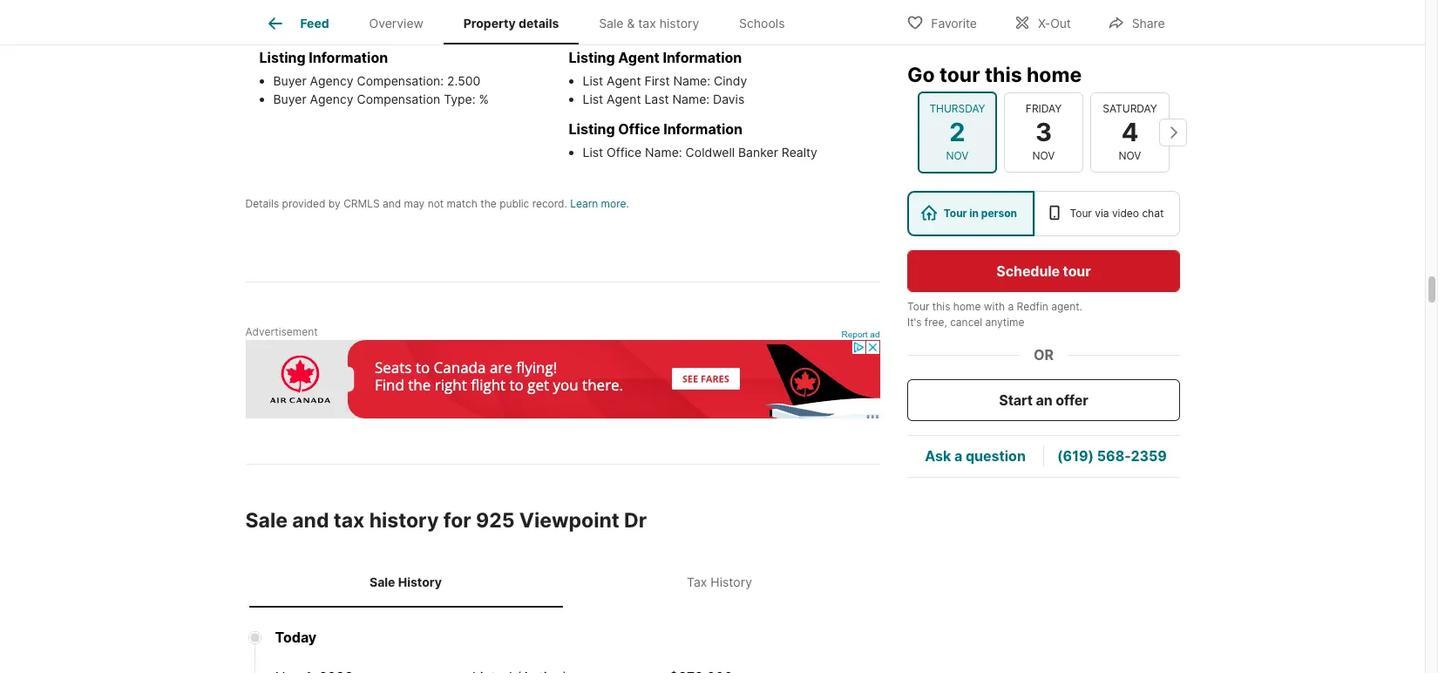 Task type: describe. For each thing, give the bounding box(es) containing it.
3
[[1035, 117, 1052, 147]]

sale and tax history for 925 viewpoint dr
[[245, 508, 647, 533]]

anytime
[[985, 316, 1025, 329]]

0 horizontal spatial a
[[954, 448, 962, 465]]

x-out button
[[999, 4, 1086, 40]]

list box containing tour in person
[[907, 191, 1180, 236]]

provided
[[282, 197, 326, 210]]

favorite
[[932, 15, 977, 30]]

1 vertical spatial name:
[[673, 92, 710, 106]]

in
[[970, 207, 979, 220]]

tour for tour in person
[[944, 207, 967, 220]]

4
[[1122, 117, 1139, 147]]

this inside the tour this home with a redfin agent. it's free, cancel anytime
[[932, 300, 950, 313]]

realty
[[782, 145, 818, 160]]

report
[[842, 330, 868, 339]]

a inside the tour this home with a redfin agent. it's free, cancel anytime
[[1008, 300, 1014, 313]]

details
[[519, 16, 559, 31]]

2.500
[[447, 73, 481, 88]]

listing agent information list agent first name: cindy list agent last name: davis
[[569, 49, 748, 106]]

listing inside listing office information list office name: coldwell banker realty
[[569, 120, 615, 138]]

nov for 3
[[1033, 149, 1055, 162]]

ad
[[871, 330, 880, 339]]

2 list from the top
[[583, 92, 604, 106]]

for
[[444, 508, 471, 533]]

list for agent
[[583, 73, 604, 88]]

match
[[447, 197, 478, 210]]

1 vertical spatial and
[[292, 508, 329, 533]]

thursday
[[929, 102, 986, 115]]

last
[[645, 92, 669, 106]]

the
[[481, 197, 497, 210]]

0 vertical spatial this
[[985, 63, 1022, 87]]

sale history
[[370, 575, 442, 590]]

free,
[[925, 316, 947, 329]]

sale for sale and tax history for 925 viewpoint dr
[[245, 508, 288, 533]]

1 vertical spatial agent
[[607, 73, 641, 88]]

go
[[907, 63, 935, 87]]

schedule tour button
[[907, 250, 1180, 292]]

ask a question link
[[925, 448, 1026, 465]]

sale for sale history
[[370, 575, 395, 590]]

person
[[981, 207, 1017, 220]]

listing office information list office name: coldwell banker realty
[[569, 120, 818, 160]]

history for and
[[369, 508, 439, 533]]

start an offer button
[[907, 379, 1180, 421]]

2 agency from the top
[[310, 92, 354, 106]]

cancel
[[950, 316, 983, 329]]

tour for tour via video chat
[[1070, 207, 1092, 220]]

1 buyer from the top
[[273, 73, 307, 88]]

chat
[[1142, 207, 1164, 220]]

report ad button
[[842, 330, 880, 343]]

compensation:
[[357, 73, 444, 88]]

history for &
[[660, 16, 700, 31]]

&
[[627, 16, 635, 31]]

%
[[479, 92, 489, 106]]

sale history tab
[[249, 561, 563, 604]]

history for tax history
[[711, 575, 753, 590]]

sale & tax history tab
[[579, 3, 720, 44]]

sale for sale & tax history
[[599, 16, 624, 31]]

ask a question
[[925, 448, 1026, 465]]

tour inside the tour this home with a redfin agent. it's free, cancel anytime
[[907, 300, 929, 313]]

property details
[[464, 16, 559, 31]]

schedule tour
[[997, 262, 1091, 280]]

with
[[984, 300, 1005, 313]]

568-
[[1097, 448, 1131, 465]]

type:
[[444, 92, 476, 106]]

first
[[645, 73, 670, 88]]

schools tab
[[720, 3, 805, 44]]

viewpoint
[[520, 508, 620, 533]]

listing information buyer agency compensation: 2.500 buyer agency compensation type: %
[[259, 49, 489, 106]]

property details tab
[[444, 3, 579, 44]]

record.
[[533, 197, 568, 210]]

not
[[428, 197, 444, 210]]

tour this home with a redfin agent. it's free, cancel anytime
[[907, 300, 1083, 329]]

2359
[[1131, 448, 1167, 465]]

x-
[[1039, 15, 1051, 30]]

nov for 4
[[1119, 149, 1141, 162]]

via
[[1095, 207, 1109, 220]]

information for agent
[[663, 49, 742, 66]]

thursday 2 nov
[[929, 102, 986, 162]]

0 vertical spatial office
[[619, 120, 661, 138]]

crmls
[[344, 197, 380, 210]]

tax for &
[[639, 16, 656, 31]]

an
[[1036, 392, 1053, 409]]

favorite button
[[892, 4, 992, 40]]

may
[[404, 197, 425, 210]]

other
[[259, 7, 304, 25]]

redfin
[[1017, 300, 1048, 313]]

(619)
[[1057, 448, 1094, 465]]

friday
[[1026, 102, 1062, 115]]



Task type: locate. For each thing, give the bounding box(es) containing it.
1 horizontal spatial tour
[[944, 207, 967, 220]]

more.
[[601, 197, 629, 210]]

history right tax
[[711, 575, 753, 590]]

0 horizontal spatial this
[[932, 300, 950, 313]]

tour in person option
[[907, 191, 1034, 236]]

tour up agent.
[[1063, 262, 1091, 280]]

history down sale and tax history for 925 viewpoint dr
[[398, 575, 442, 590]]

nov inside friday 3 nov
[[1033, 149, 1055, 162]]

next image
[[1159, 118, 1187, 146]]

0 vertical spatial tour
[[940, 63, 980, 87]]

2
[[950, 117, 965, 147]]

and
[[383, 197, 401, 210], [292, 508, 329, 533]]

agent left last
[[607, 92, 641, 106]]

0 vertical spatial tax
[[639, 16, 656, 31]]

tour for schedule
[[1063, 262, 1091, 280]]

2 tab list from the top
[[245, 557, 880, 607]]

overview tab
[[349, 3, 444, 44]]

offer
[[1056, 392, 1088, 409]]

listing down sale & tax history tab
[[569, 49, 615, 66]]

1 horizontal spatial home
[[1027, 63, 1082, 87]]

2 buyer from the top
[[273, 92, 307, 106]]

banker
[[739, 145, 779, 160]]

2 vertical spatial list
[[583, 145, 604, 160]]

share button
[[1093, 4, 1180, 40]]

tour inside tour via video chat option
[[1070, 207, 1092, 220]]

tax
[[687, 575, 708, 590]]

nov inside thursday 2 nov
[[946, 149, 969, 162]]

agency
[[310, 73, 354, 88], [310, 92, 354, 106]]

2 horizontal spatial sale
[[599, 16, 624, 31]]

friday 3 nov
[[1026, 102, 1062, 162]]

this up free,
[[932, 300, 950, 313]]

a right ask
[[954, 448, 962, 465]]

details provided by crmls and may not match the public record. learn more.
[[245, 197, 629, 210]]

learn
[[570, 197, 598, 210]]

agent left first
[[607, 73, 641, 88]]

nov inside saturday 4 nov
[[1119, 149, 1141, 162]]

saturday 4 nov
[[1103, 102, 1157, 162]]

0 vertical spatial list
[[583, 73, 604, 88]]

schedule
[[997, 262, 1060, 280]]

start an offer
[[999, 392, 1088, 409]]

sale & tax history
[[599, 16, 700, 31]]

tour via video chat
[[1070, 207, 1164, 220]]

1 horizontal spatial nov
[[1033, 149, 1055, 162]]

list inside listing office information list office name: coldwell banker realty
[[583, 145, 604, 160]]

tax history
[[687, 575, 753, 590]]

2 horizontal spatial nov
[[1119, 149, 1141, 162]]

tab list containing sale history
[[245, 557, 880, 607]]

information inside listing information buyer agency compensation: 2.500 buyer agency compensation type: %
[[309, 49, 388, 66]]

listing for listing agent information
[[569, 49, 615, 66]]

information for office
[[664, 120, 743, 138]]

0 horizontal spatial and
[[292, 508, 329, 533]]

1 vertical spatial agency
[[310, 92, 354, 106]]

listing
[[259, 49, 306, 66], [569, 49, 615, 66], [569, 120, 615, 138]]

it's
[[907, 316, 922, 329]]

list left first
[[583, 73, 604, 88]]

0 vertical spatial tab list
[[245, 0, 819, 44]]

tour for go
[[940, 63, 980, 87]]

tour inside button
[[1063, 262, 1091, 280]]

davis
[[713, 92, 745, 106]]

history inside sale history tab
[[398, 575, 442, 590]]

1 horizontal spatial history
[[660, 16, 700, 31]]

0 horizontal spatial home
[[953, 300, 981, 313]]

0 horizontal spatial history
[[369, 508, 439, 533]]

nov down 4
[[1119, 149, 1141, 162]]

history
[[398, 575, 442, 590], [711, 575, 753, 590]]

0 horizontal spatial tour
[[907, 300, 929, 313]]

3 list from the top
[[583, 145, 604, 160]]

1 nov from the left
[[946, 149, 969, 162]]

list for office
[[583, 145, 604, 160]]

cindy
[[714, 73, 748, 88]]

0 vertical spatial name:
[[674, 73, 711, 88]]

overview
[[369, 16, 424, 31]]

2 history from the left
[[711, 575, 753, 590]]

1 vertical spatial list
[[583, 92, 604, 106]]

x-out
[[1039, 15, 1072, 30]]

by
[[329, 197, 341, 210]]

agent up first
[[619, 49, 660, 66]]

0 horizontal spatial tour
[[940, 63, 980, 87]]

advertisement
[[245, 325, 318, 338]]

compensation
[[357, 92, 441, 106]]

nov down 3
[[1033, 149, 1055, 162]]

agent.
[[1051, 300, 1083, 313]]

feed
[[300, 16, 329, 31]]

office up more.
[[607, 145, 642, 160]]

question
[[966, 448, 1026, 465]]

home
[[1027, 63, 1082, 87], [953, 300, 981, 313]]

history inside tab
[[660, 16, 700, 31]]

1 vertical spatial tax
[[334, 508, 365, 533]]

agency left compensation
[[310, 92, 354, 106]]

history right & in the top left of the page
[[660, 16, 700, 31]]

0 vertical spatial a
[[1008, 300, 1014, 313]]

history left for on the bottom of page
[[369, 508, 439, 533]]

0 vertical spatial sale
[[599, 16, 624, 31]]

this up the thursday
[[985, 63, 1022, 87]]

office
[[619, 120, 661, 138], [607, 145, 642, 160]]

3 nov from the left
[[1119, 149, 1141, 162]]

a
[[1008, 300, 1014, 313], [954, 448, 962, 465]]

tour
[[940, 63, 980, 87], [1063, 262, 1091, 280]]

ad region
[[245, 340, 880, 419]]

1 horizontal spatial history
[[711, 575, 753, 590]]

listing up learn
[[569, 120, 615, 138]]

tax right & in the top left of the page
[[639, 16, 656, 31]]

history for sale history
[[398, 575, 442, 590]]

listing for listing information
[[259, 49, 306, 66]]

tour up the thursday
[[940, 63, 980, 87]]

out
[[1051, 15, 1072, 30]]

information
[[309, 49, 388, 66], [663, 49, 742, 66], [664, 120, 743, 138]]

0 vertical spatial buyer
[[273, 73, 307, 88]]

tax inside tab
[[639, 16, 656, 31]]

dr
[[624, 508, 647, 533]]

1 history from the left
[[398, 575, 442, 590]]

coldwell
[[686, 145, 735, 160]]

1 vertical spatial history
[[369, 508, 439, 533]]

0 horizontal spatial nov
[[946, 149, 969, 162]]

name: left coldwell
[[645, 145, 683, 160]]

list left last
[[583, 92, 604, 106]]

0 horizontal spatial history
[[398, 575, 442, 590]]

1 vertical spatial tab list
[[245, 557, 880, 607]]

1 vertical spatial this
[[932, 300, 950, 313]]

tour inside tour in person option
[[944, 207, 967, 220]]

1 tab list from the top
[[245, 0, 819, 44]]

1 vertical spatial a
[[954, 448, 962, 465]]

history
[[660, 16, 700, 31], [369, 508, 439, 533]]

tour in person
[[944, 207, 1017, 220]]

information down feed
[[309, 49, 388, 66]]

tour left 'in'
[[944, 207, 967, 220]]

property
[[464, 16, 516, 31]]

share
[[1133, 15, 1165, 30]]

1 vertical spatial sale
[[245, 508, 288, 533]]

1 horizontal spatial this
[[985, 63, 1022, 87]]

0 vertical spatial agency
[[310, 73, 354, 88]]

2 nov from the left
[[1033, 149, 1055, 162]]

sale
[[599, 16, 624, 31], [245, 508, 288, 533], [370, 575, 395, 590]]

information inside listing agent information list agent first name: cindy list agent last name: davis
[[663, 49, 742, 66]]

2 vertical spatial name:
[[645, 145, 683, 160]]

1 horizontal spatial tax
[[639, 16, 656, 31]]

name: inside listing office information list office name: coldwell banker realty
[[645, 145, 683, 160]]

925
[[476, 508, 515, 533]]

or
[[1034, 346, 1054, 364]]

go tour this home
[[907, 63, 1082, 87]]

today
[[275, 628, 317, 646]]

1 horizontal spatial sale
[[370, 575, 395, 590]]

history inside tax history 'tab'
[[711, 575, 753, 590]]

listing down feed link
[[259, 49, 306, 66]]

schools
[[740, 16, 785, 31]]

1 agency from the top
[[310, 73, 354, 88]]

agency down feed
[[310, 73, 354, 88]]

information up coldwell
[[664, 120, 743, 138]]

0 horizontal spatial tax
[[334, 508, 365, 533]]

2 vertical spatial agent
[[607, 92, 641, 106]]

tab list
[[245, 0, 819, 44], [245, 557, 880, 607]]

0 vertical spatial history
[[660, 16, 700, 31]]

list box
[[907, 191, 1180, 236]]

tour up it's
[[907, 300, 929, 313]]

1 vertical spatial tour
[[1063, 262, 1091, 280]]

(619) 568-2359
[[1057, 448, 1167, 465]]

tax up sale history tab
[[334, 508, 365, 533]]

0 horizontal spatial sale
[[245, 508, 288, 533]]

listing inside listing information buyer agency compensation: 2.500 buyer agency compensation type: %
[[259, 49, 306, 66]]

0 vertical spatial agent
[[619, 49, 660, 66]]

agent
[[619, 49, 660, 66], [607, 73, 641, 88], [607, 92, 641, 106]]

1 horizontal spatial and
[[383, 197, 401, 210]]

list up learn
[[583, 145, 604, 160]]

1 vertical spatial office
[[607, 145, 642, 160]]

1 horizontal spatial a
[[1008, 300, 1014, 313]]

home up cancel on the top right of page
[[953, 300, 981, 313]]

name: right last
[[673, 92, 710, 106]]

tax history tab
[[563, 561, 877, 604]]

a right with
[[1008, 300, 1014, 313]]

0 vertical spatial and
[[383, 197, 401, 210]]

information inside listing office information list office name: coldwell banker realty
[[664, 120, 743, 138]]

1 vertical spatial buyer
[[273, 92, 307, 106]]

information up cindy
[[663, 49, 742, 66]]

name: right first
[[674, 73, 711, 88]]

nov
[[946, 149, 969, 162], [1033, 149, 1055, 162], [1119, 149, 1141, 162]]

(619) 568-2359 link
[[1057, 448, 1167, 465]]

feed link
[[265, 13, 329, 34]]

buyer
[[273, 73, 307, 88], [273, 92, 307, 106]]

tab list containing feed
[[245, 0, 819, 44]]

nov for 2
[[946, 149, 969, 162]]

details
[[245, 197, 279, 210]]

nov down 2
[[946, 149, 969, 162]]

start
[[999, 392, 1033, 409]]

listing inside listing agent information list agent first name: cindy list agent last name: davis
[[569, 49, 615, 66]]

tour via video chat option
[[1034, 191, 1180, 236]]

0 vertical spatial home
[[1027, 63, 1082, 87]]

saturday
[[1103, 102, 1157, 115]]

1 horizontal spatial tour
[[1063, 262, 1091, 280]]

1 vertical spatial home
[[953, 300, 981, 313]]

tax for and
[[334, 508, 365, 533]]

public
[[500, 197, 530, 210]]

2 vertical spatial sale
[[370, 575, 395, 590]]

office down last
[[619, 120, 661, 138]]

home inside the tour this home with a redfin agent. it's free, cancel anytime
[[953, 300, 981, 313]]

2 horizontal spatial tour
[[1070, 207, 1092, 220]]

1 list from the top
[[583, 73, 604, 88]]

ask
[[925, 448, 951, 465]]

home up friday
[[1027, 63, 1082, 87]]

tour left "via"
[[1070, 207, 1092, 220]]

None button
[[918, 91, 997, 174], [1004, 92, 1084, 173], [1090, 92, 1170, 173], [918, 91, 997, 174], [1004, 92, 1084, 173], [1090, 92, 1170, 173]]

report ad
[[842, 330, 880, 339]]

list
[[583, 73, 604, 88], [583, 92, 604, 106], [583, 145, 604, 160]]



Task type: vqa. For each thing, say whether or not it's contained in the screenshot.
the Search on the left of page
no



